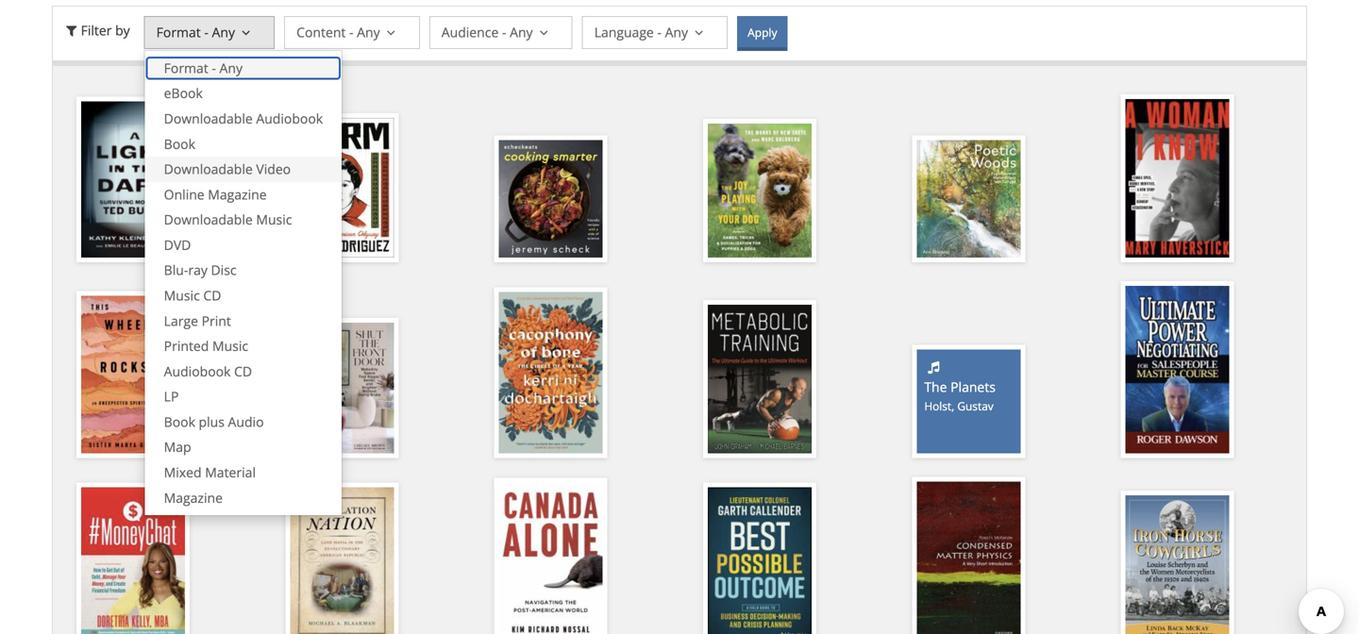 Task type: vqa. For each thing, say whether or not it's contained in the screenshot.
svg half star icon
no



Task type: describe. For each thing, give the bounding box(es) containing it.
format - any link
[[145, 56, 342, 81]]

holst,
[[924, 399, 955, 414]]

audience
[[442, 23, 499, 41]]

the planets holst, gustav
[[924, 378, 996, 414]]

any for content - any
[[357, 23, 380, 41]]

plus
[[199, 413, 225, 431]]

downloadable audiobook link
[[145, 106, 342, 131]]

format - any button
[[144, 16, 275, 49]]

printed music link
[[145, 334, 342, 359]]

- for audience - any
[[502, 23, 506, 41]]

any for audience - any
[[510, 23, 533, 41]]

book link
[[145, 131, 342, 157]]

#moneychat image
[[81, 488, 185, 634]]

printed
[[164, 337, 209, 355]]

1 vertical spatial magazine
[[164, 489, 223, 507]]

format - any ebook downloadable audiobook book downloadable video online magazine downloadable music dvd blu-ray disc music cd large print printed music audiobook cd lp book plus audio map mixed material magazine
[[164, 59, 323, 507]]

content
[[297, 23, 346, 41]]

audiobook cd link
[[145, 359, 342, 384]]

this wheel of rocks image
[[81, 296, 185, 453]]

filter by
[[81, 21, 130, 39]]

1 vertical spatial cd
[[234, 362, 252, 380]]

disc
[[211, 261, 237, 279]]

filter image
[[62, 21, 81, 39]]

audio
[[228, 413, 264, 431]]

gustav
[[957, 399, 994, 414]]

- for language - any
[[657, 23, 662, 41]]

condensed matter physics image
[[917, 482, 1021, 634]]

ebook link
[[145, 81, 342, 106]]

2 horizontal spatial music
[[256, 211, 292, 229]]

cooking smarter image
[[499, 140, 603, 258]]

planets
[[951, 378, 996, 396]]

0 horizontal spatial music
[[164, 286, 200, 304]]

dvd link
[[145, 233, 342, 258]]

blu-
[[164, 261, 188, 279]]

any for language - any
[[665, 23, 688, 41]]

- for format - any
[[204, 23, 209, 41]]

magazine link
[[145, 485, 342, 511]]

apply button
[[737, 16, 788, 51]]

0 horizontal spatial cd
[[203, 286, 221, 304]]

by
[[115, 21, 130, 39]]

- for format - any ebook downloadable audiobook book downloadable video online magazine downloadable music dvd blu-ray disc music cd large print printed music audiobook cd lp book plus audio map mixed material magazine
[[212, 59, 216, 77]]

audience - any button
[[429, 16, 573, 49]]

content - any button
[[284, 16, 420, 49]]

2 downloadable from the top
[[164, 160, 253, 178]]

online magazine link
[[145, 182, 342, 207]]

canada alone image
[[499, 483, 603, 634]]

language - any
[[594, 23, 688, 41]]

book plus audio link
[[145, 410, 342, 435]]

0 vertical spatial magazine
[[208, 185, 267, 203]]

audience - any
[[442, 23, 533, 41]]

1 horizontal spatial audiobook
[[256, 109, 323, 127]]

lp link
[[145, 384, 342, 410]]

any for format - any ebook downloadable audiobook book downloadable video online magazine downloadable music dvd blu-ray disc music cd large print printed music audiobook cd lp book plus audio map mixed material magazine
[[220, 59, 243, 77]]

poetic woods image
[[917, 140, 1021, 258]]

best possible outcome image
[[708, 488, 812, 634]]

downloadable music link
[[145, 207, 342, 233]]

2 book from the top
[[164, 413, 195, 431]]

1 horizontal spatial music
[[212, 337, 248, 355]]

a woman i know image
[[1126, 99, 1230, 258]]

apply
[[748, 24, 777, 40]]



Task type: locate. For each thing, give the bounding box(es) containing it.
any inside format - any ebook downloadable audiobook book downloadable video online magazine downloadable music dvd blu-ray disc music cd large print printed music audiobook cd lp book plus audio map mixed material magazine
[[220, 59, 243, 77]]

0 horizontal spatial audiobook
[[164, 362, 231, 380]]

downloadable up online
[[164, 160, 253, 178]]

metabolic training image
[[708, 305, 812, 453]]

downloadable down ebook
[[164, 109, 253, 127]]

0 vertical spatial music
[[256, 211, 292, 229]]

magazine down 'mixed'
[[164, 489, 223, 507]]

mixed
[[164, 464, 202, 481]]

music down large print link
[[212, 337, 248, 355]]

1 vertical spatial downloadable
[[164, 160, 253, 178]]

content - any
[[297, 23, 380, 41]]

1 horizontal spatial cd
[[234, 362, 252, 380]]

any inside format - any dropdown button
[[212, 23, 235, 41]]

any up ebook link
[[220, 59, 243, 77]]

music
[[256, 211, 292, 229], [164, 286, 200, 304], [212, 337, 248, 355]]

music cd link
[[145, 283, 342, 308]]

worm image
[[290, 118, 394, 258]]

video
[[256, 160, 291, 178]]

1 vertical spatial format
[[164, 59, 208, 77]]

cd up print
[[203, 286, 221, 304]]

1 vertical spatial audiobook
[[164, 362, 231, 380]]

music up large
[[164, 286, 200, 304]]

filter
[[81, 21, 112, 39]]

magazine down downloadable video link
[[208, 185, 267, 203]]

any for format - any
[[212, 23, 235, 41]]

shut the front door image
[[290, 323, 394, 453]]

0 vertical spatial cd
[[203, 286, 221, 304]]

- up 'format - any' link
[[204, 23, 209, 41]]

cd down the printed music link
[[234, 362, 252, 380]]

downloadable down online
[[164, 211, 253, 229]]

language - any button
[[582, 16, 728, 49]]

a light in the dark image
[[81, 101, 185, 258]]

cacophony of bone image
[[499, 292, 603, 453]]

ebook
[[164, 84, 203, 102]]

any right language
[[665, 23, 688, 41]]

1 downloadable from the top
[[164, 109, 253, 127]]

any up 'format - any' link
[[212, 23, 235, 41]]

any inside audience - any dropdown button
[[510, 23, 533, 41]]

0 vertical spatial downloadable
[[164, 109, 253, 127]]

format - any
[[156, 23, 235, 41]]

speculation nation image
[[290, 488, 394, 634]]

2 vertical spatial downloadable
[[164, 211, 253, 229]]

any right "content"
[[357, 23, 380, 41]]

format right by at the left top of page
[[156, 23, 201, 41]]

map link
[[145, 435, 342, 460]]

audiobook down ebook link
[[256, 109, 323, 127]]

lp
[[164, 388, 179, 406]]

any inside language - any dropdown button
[[665, 23, 688, 41]]

online
[[164, 185, 205, 203]]

language
[[594, 23, 654, 41]]

format up ebook
[[164, 59, 208, 77]]

- down format - any dropdown button
[[212, 59, 216, 77]]

any
[[212, 23, 235, 41], [357, 23, 380, 41], [510, 23, 533, 41], [665, 23, 688, 41], [220, 59, 243, 77]]

- right audience
[[502, 23, 506, 41]]

2 vertical spatial music
[[212, 337, 248, 355]]

any right audience
[[510, 23, 533, 41]]

the
[[924, 378, 947, 396]]

large print link
[[145, 308, 342, 334]]

format for format - any ebook downloadable audiobook book downloadable video online magazine downloadable music dvd blu-ray disc music cd large print printed music audiobook cd lp book plus audio map mixed material magazine
[[164, 59, 208, 77]]

3 downloadable from the top
[[164, 211, 253, 229]]

magazine
[[208, 185, 267, 203], [164, 489, 223, 507]]

book up map
[[164, 413, 195, 431]]

ray
[[188, 261, 208, 279]]

- for content - any
[[349, 23, 354, 41]]

audiobook
[[256, 109, 323, 127], [164, 362, 231, 380]]

format inside format - any ebook downloadable audiobook book downloadable video online magazine downloadable music dvd blu-ray disc music cd large print printed music audiobook cd lp book plus audio map mixed material magazine
[[164, 59, 208, 77]]

music down online magazine link
[[256, 211, 292, 229]]

- right "content"
[[349, 23, 354, 41]]

0 vertical spatial format
[[156, 23, 201, 41]]

- inside format - any ebook downloadable audiobook book downloadable video online magazine downloadable music dvd blu-ray disc music cd large print printed music audiobook cd lp book plus audio map mixed material magazine
[[212, 59, 216, 77]]

material
[[205, 464, 256, 481]]

format for format - any
[[156, 23, 201, 41]]

ultimate power negotiating for salespeople master course image
[[1126, 286, 1230, 453]]

downloadable
[[164, 109, 253, 127], [164, 160, 253, 178], [164, 211, 253, 229]]

iron horse cowgirls image
[[1126, 496, 1230, 634]]

-
[[204, 23, 209, 41], [349, 23, 354, 41], [502, 23, 506, 41], [657, 23, 662, 41], [212, 59, 216, 77]]

print
[[202, 312, 231, 330]]

format inside dropdown button
[[156, 23, 201, 41]]

1 vertical spatial book
[[164, 413, 195, 431]]

map
[[164, 438, 191, 456]]

cd
[[203, 286, 221, 304], [234, 362, 252, 380]]

dvd
[[164, 236, 191, 254]]

large
[[164, 312, 198, 330]]

mixed material link
[[145, 460, 342, 485]]

audiobook down printed
[[164, 362, 231, 380]]

the joy of playing with your dog image
[[708, 124, 812, 258]]

downloadable video link
[[145, 157, 342, 182]]

1 vertical spatial music
[[164, 286, 200, 304]]

book
[[164, 135, 195, 153], [164, 413, 195, 431]]

1 book from the top
[[164, 135, 195, 153]]

format
[[156, 23, 201, 41], [164, 59, 208, 77]]

any inside "content - any" dropdown button
[[357, 23, 380, 41]]

0 vertical spatial book
[[164, 135, 195, 153]]

music image
[[924, 358, 943, 375]]

0 vertical spatial audiobook
[[256, 109, 323, 127]]

blu-ray disc link
[[145, 258, 342, 283]]

- right language
[[657, 23, 662, 41]]

book down ebook
[[164, 135, 195, 153]]



